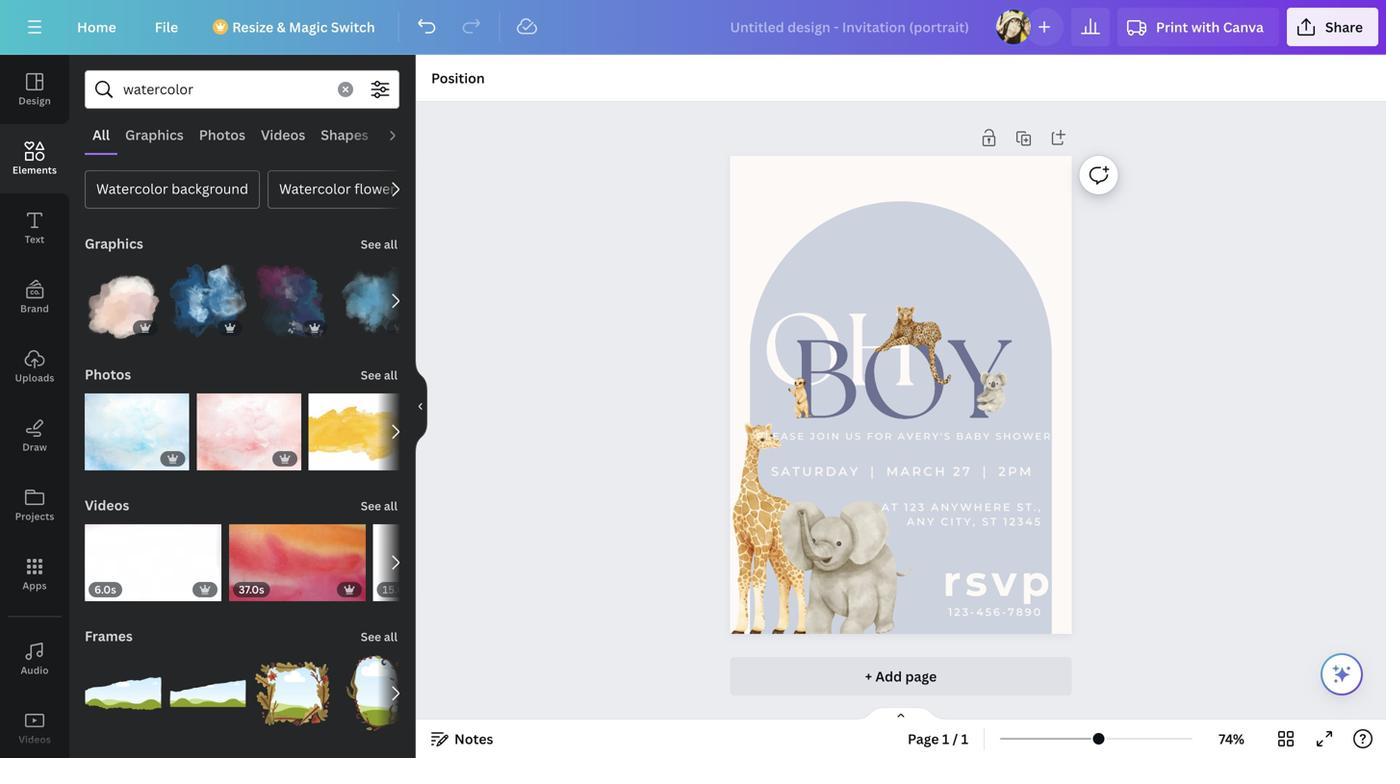 Task type: describe. For each thing, give the bounding box(es) containing it.
1 horizontal spatial photos button
[[191, 116, 253, 153]]

file
[[155, 18, 178, 36]]

6.0s
[[94, 582, 116, 597]]

watercolor flower
[[279, 180, 396, 198]]

0 horizontal spatial videos button
[[0, 694, 69, 759]]

1 vertical spatial graphics
[[85, 234, 143, 253]]

home
[[77, 18, 116, 36]]

all button
[[85, 116, 117, 153]]

see all for graphics
[[361, 236, 398, 252]]

rsvp
[[943, 556, 1054, 607]]

elements
[[12, 164, 57, 177]]

march
[[886, 464, 947, 479]]

city,
[[941, 516, 977, 528]]

hide image
[[415, 361, 427, 453]]

0 vertical spatial audio
[[384, 126, 422, 144]]

page 1 / 1
[[908, 730, 968, 748]]

/
[[953, 730, 958, 748]]

shapes button
[[313, 116, 376, 153]]

share button
[[1287, 8, 1379, 46]]

audio inside side panel tab list
[[21, 664, 49, 677]]

all for frames
[[384, 629, 398, 645]]

2 │ from the left
[[978, 464, 993, 479]]

please join us for avery's baby shower
[[756, 430, 1052, 442]]

design
[[18, 94, 51, 107]]

side panel tab list
[[0, 55, 69, 759]]

watercolor background button
[[85, 170, 260, 209]]

2 1 from the left
[[961, 730, 968, 748]]

projects button
[[0, 471, 69, 540]]

background
[[171, 180, 248, 198]]

resize & magic switch button
[[201, 8, 390, 46]]

us
[[845, 430, 863, 442]]

file button
[[139, 8, 194, 46]]

+ add page button
[[730, 657, 1072, 696]]

see all for photos
[[361, 367, 398, 383]]

&
[[277, 18, 286, 36]]

uploads
[[15, 372, 54, 385]]

74%
[[1219, 730, 1245, 748]]

oval simple thanksgiving watercolor frame image
[[254, 656, 331, 733]]

123-456-7890
[[948, 606, 1042, 618]]

see all button for frames
[[359, 617, 399, 656]]

notes
[[454, 730, 493, 748]]

6.0s group
[[85, 513, 221, 602]]

canva assistant image
[[1330, 663, 1353, 686]]

shower
[[996, 430, 1052, 442]]

yellow watercolor stripe with paper texture and watercolor edges. image
[[309, 394, 446, 471]]

baby
[[956, 430, 991, 442]]

1 horizontal spatial photos
[[199, 126, 245, 144]]

15.0s
[[383, 582, 410, 597]]

for
[[867, 430, 893, 442]]

1 horizontal spatial audio button
[[376, 116, 430, 153]]

Search elements search field
[[123, 71, 326, 108]]

notes button
[[424, 724, 501, 755]]

see all for frames
[[361, 629, 398, 645]]

1 vertical spatial graphics button
[[83, 224, 145, 263]]

avery's
[[898, 430, 952, 442]]

draw
[[22, 441, 47, 454]]

1 torn paper frame illustration image from the left
[[85, 656, 162, 733]]

oh
[[762, 294, 918, 409]]

anywhere
[[931, 501, 1012, 514]]

all for photos
[[384, 367, 398, 383]]

shapes
[[321, 126, 368, 144]]

page
[[905, 668, 937, 686]]

text
[[25, 233, 45, 246]]

canva
[[1223, 18, 1264, 36]]

2pm
[[998, 464, 1034, 479]]

see all button for photos
[[359, 355, 399, 394]]

2 torn paper frame illustration image from the left
[[169, 656, 246, 733]]

please
[[756, 430, 806, 442]]

design button
[[0, 55, 69, 124]]

0 vertical spatial videos button
[[253, 116, 313, 153]]

1 vertical spatial audio button
[[0, 625, 69, 694]]

join
[[810, 430, 841, 442]]

rectangle simple thanksgiving watercolor frame image
[[339, 656, 416, 733]]

0 vertical spatial graphics
[[125, 126, 184, 144]]

print
[[1156, 18, 1188, 36]]

+
[[865, 668, 872, 686]]

show pages image
[[855, 707, 947, 722]]

blue watercolor stain image
[[169, 263, 246, 340]]

abstract smokey watercolor illustration image
[[85, 263, 162, 340]]



Task type: vqa. For each thing, say whether or not it's contained in the screenshot.
the left grouped.
no



Task type: locate. For each thing, give the bounding box(es) containing it.
uploads button
[[0, 332, 69, 401]]

apps button
[[0, 540, 69, 609]]

see all button down yellow watercolor stripe with paper texture and watercolor edges. image
[[359, 486, 399, 525]]

3 all from the top
[[384, 498, 398, 514]]

2 see all from the top
[[361, 367, 398, 383]]

see all button for videos
[[359, 486, 399, 525]]

add
[[875, 668, 902, 686]]

│ down for
[[866, 464, 881, 479]]

saturday │ march 27 │ 2pm
[[771, 464, 1034, 479]]

audio button
[[376, 116, 430, 153], [0, 625, 69, 694]]

2 all from the top
[[384, 367, 398, 383]]

audio down the apps at the left bottom
[[21, 664, 49, 677]]

projects
[[15, 510, 54, 523]]

photos up blue watercolor background image
[[85, 365, 131, 384]]

see all button for graphics
[[359, 224, 399, 263]]

1
[[942, 730, 949, 748], [961, 730, 968, 748]]

see all button down 15.0s
[[359, 617, 399, 656]]

│
[[866, 464, 881, 479], [978, 464, 993, 479]]

3 see all button from the top
[[359, 486, 399, 525]]

watercolor for watercolor background
[[96, 180, 168, 198]]

3 see from the top
[[361, 498, 381, 514]]

0 vertical spatial videos
[[261, 126, 305, 144]]

1 watercolor from the left
[[96, 180, 168, 198]]

15.0s group
[[373, 525, 509, 602]]

videos inside side panel tab list
[[19, 734, 51, 747]]

0 horizontal spatial watercolor
[[96, 180, 168, 198]]

switch
[[331, 18, 375, 36]]

torn paper frame illustration image left oval simple thanksgiving watercolor frame image
[[169, 656, 246, 733]]

0 vertical spatial graphics button
[[117, 116, 191, 153]]

red watercolor background image
[[197, 394, 301, 471]]

1 1 from the left
[[942, 730, 949, 748]]

all
[[384, 236, 398, 252], [384, 367, 398, 383], [384, 498, 398, 514], [384, 629, 398, 645]]

brand
[[20, 302, 49, 315]]

group
[[85, 251, 162, 340], [169, 251, 246, 340], [254, 251, 331, 340], [339, 263, 416, 340], [85, 382, 189, 471], [197, 382, 301, 471], [309, 394, 446, 471], [254, 644, 331, 733], [85, 656, 162, 733], [169, 656, 246, 733], [339, 656, 416, 733]]

7890
[[1008, 606, 1042, 618]]

all down yellow watercolor stripe with paper texture and watercolor edges. image
[[384, 498, 398, 514]]

frames button
[[83, 617, 135, 656]]

1 vertical spatial photos button
[[83, 355, 133, 394]]

456-
[[976, 606, 1008, 618]]

see all down flower
[[361, 236, 398, 252]]

1 horizontal spatial │
[[978, 464, 993, 479]]

see all down yellow watercolor stripe with paper texture and watercolor edges. image
[[361, 498, 398, 514]]

torn paper frame illustration image
[[85, 656, 162, 733], [169, 656, 246, 733]]

1 horizontal spatial videos button
[[83, 486, 131, 525]]

watercolor down the all button
[[96, 180, 168, 198]]

graphics button
[[117, 116, 191, 153], [83, 224, 145, 263]]

see down flower
[[361, 236, 381, 252]]

resize
[[232, 18, 274, 36]]

1 vertical spatial photos
[[85, 365, 131, 384]]

position button
[[424, 63, 493, 93]]

any
[[907, 516, 936, 528]]

audio button right shapes
[[376, 116, 430, 153]]

+ add page
[[865, 668, 937, 686]]

see all down 15.0s
[[361, 629, 398, 645]]

see for frames
[[361, 629, 381, 645]]

see down yellow watercolor stripe with paper texture and watercolor edges. image
[[361, 498, 381, 514]]

resize & magic switch
[[232, 18, 375, 36]]

Design title text field
[[715, 8, 987, 46]]

apps
[[23, 580, 47, 593]]

4 see all from the top
[[361, 629, 398, 645]]

all left hide image
[[384, 367, 398, 383]]

4 see from the top
[[361, 629, 381, 645]]

37.0s group
[[229, 513, 365, 602]]

blue watercolor background image
[[85, 394, 189, 471]]

37.0s
[[238, 582, 264, 597]]

all for graphics
[[384, 236, 398, 252]]

123
[[904, 501, 926, 514]]

27
[[953, 464, 972, 479]]

photos button
[[191, 116, 253, 153], [83, 355, 133, 394]]

12345
[[1003, 516, 1042, 528]]

boy
[[792, 318, 1010, 444]]

at
[[881, 501, 899, 514]]

main menu bar
[[0, 0, 1386, 55]]

123-
[[948, 606, 976, 618]]

brand button
[[0, 263, 69, 332]]

watercolor background
[[96, 180, 248, 198]]

1 see from the top
[[361, 236, 381, 252]]

see all left hide image
[[361, 367, 398, 383]]

photos down search elements search field
[[199, 126, 245, 144]]

2 watercolor from the left
[[279, 180, 351, 198]]

1 all from the top
[[384, 236, 398, 252]]

2 horizontal spatial videos
[[261, 126, 305, 144]]

all down 15.0s
[[384, 629, 398, 645]]

3 see all from the top
[[361, 498, 398, 514]]

share
[[1325, 18, 1363, 36]]

1 horizontal spatial 1
[[961, 730, 968, 748]]

see all
[[361, 236, 398, 252], [361, 367, 398, 383], [361, 498, 398, 514], [361, 629, 398, 645]]

audio right shapes
[[384, 126, 422, 144]]

graphics button down watercolor background button
[[83, 224, 145, 263]]

see all button
[[359, 224, 399, 263], [359, 355, 399, 394], [359, 486, 399, 525], [359, 617, 399, 656]]

watercolor inside button
[[279, 180, 351, 198]]

1 vertical spatial videos button
[[83, 486, 131, 525]]

0 horizontal spatial audio button
[[0, 625, 69, 694]]

videos
[[261, 126, 305, 144], [85, 496, 129, 515], [19, 734, 51, 747]]

4 see all button from the top
[[359, 617, 399, 656]]

0 horizontal spatial photos
[[85, 365, 131, 384]]

2 see all button from the top
[[359, 355, 399, 394]]

st.,
[[1017, 501, 1042, 514]]

1 horizontal spatial audio
[[384, 126, 422, 144]]

graphics
[[125, 126, 184, 144], [85, 234, 143, 253]]

text button
[[0, 193, 69, 263]]

print with canva
[[1156, 18, 1264, 36]]

see up yellow watercolor stripe with paper texture and watercolor edges. image
[[361, 367, 381, 383]]

watercolor flower button
[[268, 170, 407, 209]]

all down flower
[[384, 236, 398, 252]]

2 see from the top
[[361, 367, 381, 383]]

watercolor inside button
[[96, 180, 168, 198]]

watercolor brush image
[[339, 263, 416, 340]]

0 horizontal spatial audio
[[21, 664, 49, 677]]

0 horizontal spatial 1
[[942, 730, 949, 748]]

see up the rectangle simple thanksgiving watercolor frame image
[[361, 629, 381, 645]]

1 vertical spatial videos
[[85, 496, 129, 515]]

watercolor for watercolor flower
[[279, 180, 351, 198]]

0 vertical spatial photos
[[199, 126, 245, 144]]

1 vertical spatial audio
[[21, 664, 49, 677]]

2 horizontal spatial videos button
[[253, 116, 313, 153]]

all
[[92, 126, 110, 144]]

see for photos
[[361, 367, 381, 383]]

with
[[1191, 18, 1220, 36]]

0 horizontal spatial photos button
[[83, 355, 133, 394]]

1 horizontal spatial torn paper frame illustration image
[[169, 656, 246, 733]]

print with canva button
[[1118, 8, 1279, 46]]

home link
[[62, 8, 132, 46]]

1 see all from the top
[[361, 236, 398, 252]]

at 123 anywhere st., any city, st 12345
[[881, 501, 1042, 528]]

graphics up abstract smokey watercolor illustration image
[[85, 234, 143, 253]]

graphics button right all
[[117, 116, 191, 153]]

elements button
[[0, 124, 69, 193]]

draw button
[[0, 401, 69, 471]]

see all button left hide image
[[359, 355, 399, 394]]

0 horizontal spatial videos
[[19, 734, 51, 747]]

0 vertical spatial audio button
[[376, 116, 430, 153]]

4 all from the top
[[384, 629, 398, 645]]

photos button right the uploads
[[83, 355, 133, 394]]

st
[[982, 516, 999, 528]]

all for videos
[[384, 498, 398, 514]]

see all for videos
[[361, 498, 398, 514]]

see for videos
[[361, 498, 381, 514]]

magic
[[289, 18, 328, 36]]

see all button down flower
[[359, 224, 399, 263]]

2 vertical spatial videos button
[[0, 694, 69, 759]]

audio button down the apps at the left bottom
[[0, 625, 69, 694]]

frames
[[85, 627, 133, 645]]

photos
[[199, 126, 245, 144], [85, 365, 131, 384]]

0 vertical spatial photos button
[[191, 116, 253, 153]]

photos button down search elements search field
[[191, 116, 253, 153]]

│ right 27
[[978, 464, 993, 479]]

watercolor left flower
[[279, 180, 351, 198]]

audio
[[384, 126, 422, 144], [21, 664, 49, 677]]

0 horizontal spatial torn paper frame illustration image
[[85, 656, 162, 733]]

0 horizontal spatial │
[[866, 464, 881, 479]]

graphics right all
[[125, 126, 184, 144]]

torn paper frame illustration image down frames
[[85, 656, 162, 733]]

saturday
[[771, 464, 860, 479]]

watercolor pastel splash image
[[254, 263, 331, 340]]

see
[[361, 236, 381, 252], [361, 367, 381, 383], [361, 498, 381, 514], [361, 629, 381, 645]]

1 see all button from the top
[[359, 224, 399, 263]]

flower
[[354, 180, 396, 198]]

page
[[908, 730, 939, 748]]

position
[[431, 69, 485, 87]]

1 left /
[[942, 730, 949, 748]]

1 horizontal spatial watercolor
[[279, 180, 351, 198]]

74% button
[[1200, 724, 1263, 755]]

watercolor
[[96, 180, 168, 198], [279, 180, 351, 198]]

1 │ from the left
[[866, 464, 881, 479]]

2 vertical spatial videos
[[19, 734, 51, 747]]

see for graphics
[[361, 236, 381, 252]]

1 right /
[[961, 730, 968, 748]]

1 horizontal spatial videos
[[85, 496, 129, 515]]



